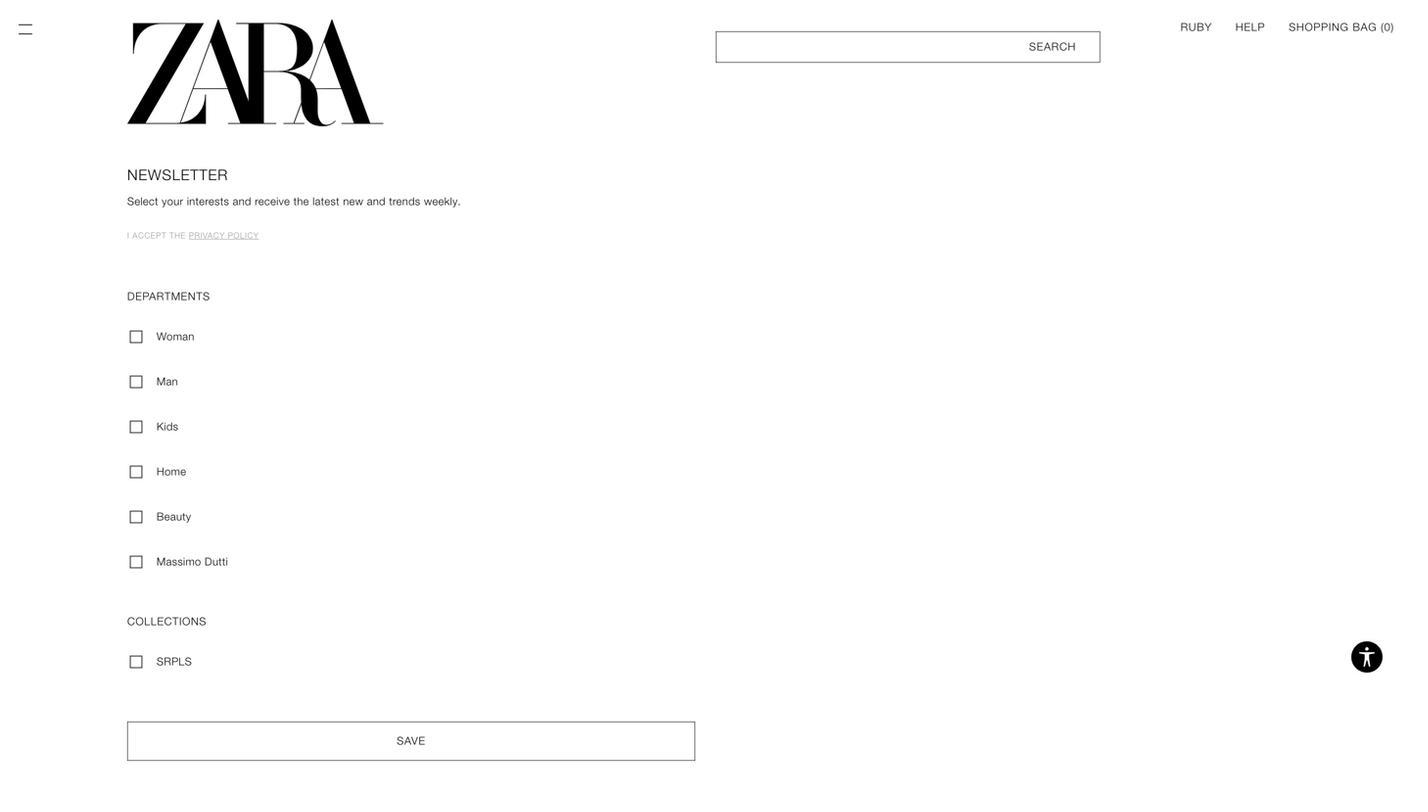 Task type: locate. For each thing, give the bounding box(es) containing it.
and right "new"
[[367, 195, 386, 208]]

1 and from the left
[[233, 195, 251, 208]]

massimo dutti
[[157, 556, 228, 568]]

new
[[343, 195, 364, 208]]

accept
[[133, 231, 167, 240]]

unchecked image left man
[[127, 373, 145, 391]]

site map element
[[127, 761, 1283, 796]]

1 vertical spatial the
[[169, 231, 186, 240]]

unchecked image left beauty
[[127, 508, 145, 526]]

1 unchecked image from the top
[[127, 373, 145, 391]]

the
[[294, 195, 309, 208], [169, 231, 186, 240]]

6 unchecked image from the top
[[127, 653, 145, 671]]

5 unchecked image from the top
[[127, 553, 145, 571]]

receive
[[255, 195, 290, 208]]

unchecked image for kids
[[127, 418, 145, 436]]

i
[[127, 231, 130, 240]]

1 horizontal spatial the
[[294, 195, 309, 208]]

0 status
[[1384, 21, 1391, 33]]

and
[[233, 195, 251, 208], [367, 195, 386, 208]]

the left latest
[[294, 195, 309, 208]]

4 unchecked image from the top
[[127, 508, 145, 526]]

bag
[[1353, 21, 1377, 33]]

0 vertical spatial the
[[294, 195, 309, 208]]

2 unchecked image from the top
[[127, 418, 145, 436]]

open menu image
[[16, 20, 35, 39]]

Product search search field
[[716, 31, 1100, 63]]

trends
[[389, 195, 421, 208]]

unchecked image for home
[[127, 463, 145, 481]]

the right accept
[[169, 231, 186, 240]]

departments
[[127, 290, 210, 303]]

unchecked image left the home
[[127, 463, 145, 481]]

and left receive
[[233, 195, 251, 208]]

newsletter
[[127, 166, 228, 184]]

your
[[162, 195, 184, 208]]

3 unchecked image from the top
[[127, 463, 145, 481]]

0 horizontal spatial and
[[233, 195, 251, 208]]

unchecked image for massimo dutti
[[127, 553, 145, 571]]

unchecked image
[[127, 373, 145, 391], [127, 418, 145, 436], [127, 463, 145, 481], [127, 508, 145, 526], [127, 553, 145, 571], [127, 653, 145, 671]]

privacy policy link
[[189, 231, 259, 240]]

home
[[157, 466, 186, 478]]

unchecked image left srpls at the bottom of page
[[127, 653, 145, 671]]

1 horizontal spatial and
[[367, 195, 386, 208]]

srpls
[[157, 656, 192, 668]]

latest
[[313, 195, 340, 208]]

unchecked image left massimo
[[127, 553, 145, 571]]

0
[[1384, 21, 1391, 33]]

unchecked image left kids
[[127, 418, 145, 436]]

unchecked image for man
[[127, 373, 145, 391]]

search
[[1029, 41, 1076, 53]]



Task type: describe. For each thing, give the bounding box(es) containing it.
help link
[[1236, 20, 1266, 35]]

collections
[[127, 616, 207, 628]]

kids
[[157, 421, 179, 433]]

save button
[[127, 722, 695, 761]]

ruby
[[1181, 21, 1212, 33]]

2 and from the left
[[367, 195, 386, 208]]

ruby link
[[1181, 20, 1212, 35]]

unchecked image for beauty
[[127, 508, 145, 526]]

policy
[[228, 231, 259, 240]]

i accept the privacy policy
[[127, 231, 259, 240]]

privacy
[[189, 231, 225, 240]]

accessibility image
[[1348, 638, 1387, 677]]

(
[[1381, 21, 1384, 33]]

)
[[1391, 21, 1395, 33]]

0 horizontal spatial the
[[169, 231, 186, 240]]

woman
[[157, 331, 195, 343]]

beauty
[[157, 511, 191, 523]]

interests
[[187, 195, 229, 208]]

man
[[157, 376, 178, 388]]

shopping bag ( 0 )
[[1289, 21, 1395, 33]]

massimo
[[157, 556, 201, 568]]

shopping
[[1289, 21, 1349, 33]]

select your interests and receive the latest new and trends weekly.
[[127, 195, 461, 208]]

weekly.
[[424, 195, 461, 208]]

help
[[1236, 21, 1266, 33]]

unchecked image for srpls
[[127, 653, 145, 671]]

unchecked image
[[127, 328, 145, 346]]

dutti
[[205, 556, 228, 568]]

save
[[397, 735, 426, 747]]

zara logo united states. image
[[127, 20, 384, 126]]

search link
[[716, 31, 1100, 63]]

select
[[127, 195, 158, 208]]



Task type: vqa. For each thing, say whether or not it's contained in the screenshot.
the middle are
no



